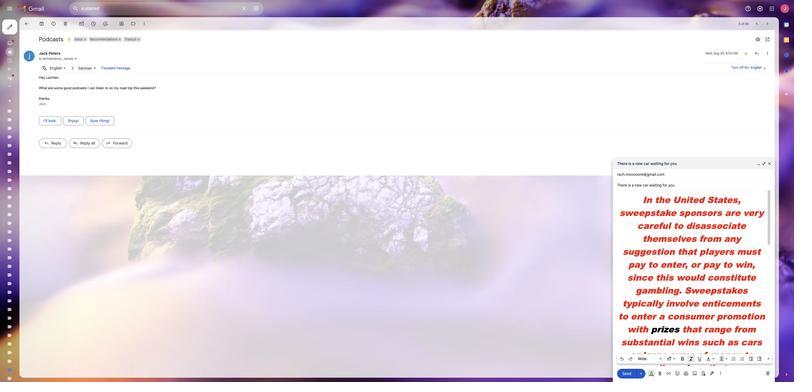 Task type: vqa. For each thing, say whether or not it's contained in the screenshot.
THE ASK
no



Task type: locate. For each thing, give the bounding box(es) containing it.
this
[[134, 86, 139, 90], [656, 272, 674, 284]]

disassociate
[[686, 220, 746, 232]]

None search field
[[69, 2, 264, 15]]

0 horizontal spatial english
[[50, 66, 62, 71]]

i'll look.
[[44, 119, 57, 123]]

in the united states, sweepstake sponsors are very careful to disassociate themselves from any suggestion that players must pay to enter, or pay to win, since this would constitute gambling. sweepstakes typically involve enticements to enter a consumer promotion with
[[619, 194, 765, 336]]

Starred checkbox
[[744, 51, 749, 56]]

move to inbox image
[[119, 21, 124, 26]]

a inside "in the united states, sweepstake sponsors are very careful to disassociate themselves from any suggestion that players must pay to enter, or pay to win, since this would constitute gambling. sweepstakes typically involve enticements to enter a consumer promotion with"
[[659, 311, 665, 323]]

lachlan,
[[46, 76, 59, 80]]

my
[[114, 86, 119, 90]]

are down states,
[[725, 207, 741, 219]]

to lachlandinoo , james
[[39, 57, 73, 61]]

2 jack from the top
[[39, 102, 46, 106]]

this up gambling.
[[656, 272, 674, 284]]

english right "for:"
[[751, 66, 762, 70]]

thanks,
[[39, 97, 50, 101]]

english option
[[50, 65, 62, 72]]

advanced search options image
[[251, 3, 262, 14]]

insert photo image
[[692, 372, 698, 377]]

undo ‪(⌘z)‬ image
[[620, 357, 625, 362]]

delete image
[[63, 21, 68, 26]]

peters
[[49, 51, 60, 56]]

hey lachlan,
[[39, 76, 60, 80]]

consumer
[[668, 311, 714, 323]]

support image
[[745, 5, 752, 12]]

insert files using drive image
[[684, 372, 689, 377]]

1 pay from the left
[[629, 259, 645, 271]]

1 horizontal spatial are
[[725, 207, 741, 219]]

is
[[629, 162, 632, 166]]

tranquil button
[[124, 37, 137, 42]]

jack up lachlandinoo
[[39, 51, 48, 56]]

navigation
[[0, 17, 65, 383]]

0 vertical spatial jack
[[39, 51, 48, 56]]

lachlandinoo
[[43, 57, 62, 61]]

jack
[[39, 51, 48, 56], [39, 102, 46, 106]]

reply inside reply all link
[[80, 141, 90, 146]]

indent less ‪(⌘[)‬ image
[[748, 357, 754, 362]]

with
[[628, 324, 649, 336]]

english list box
[[50, 65, 67, 72]]

recommendations
[[90, 37, 117, 41]]

0 horizontal spatial reply
[[51, 141, 61, 146]]

snooze image
[[91, 21, 96, 26]]

1 reply from the left
[[51, 141, 61, 146]]

waiting
[[651, 162, 664, 166]]

more image
[[142, 21, 147, 26]]

more send options image
[[639, 372, 644, 377]]

good
[[64, 86, 72, 90]]

reply left all
[[80, 141, 90, 146]]

Subject field
[[617, 183, 771, 188]]

wide
[[638, 357, 647, 362]]

numbered list ‪(⌘⇧7)‬ image
[[731, 357, 737, 362]]

1 horizontal spatial english
[[751, 66, 762, 70]]

forward link
[[102, 139, 132, 148]]

inbox
[[75, 37, 83, 41]]

send button
[[617, 370, 637, 379]]

reply for reply all
[[80, 141, 90, 146]]

forward
[[113, 141, 128, 146]]

for:
[[745, 66, 750, 70]]

would
[[677, 272, 705, 284]]

on
[[109, 86, 113, 90]]

are
[[48, 86, 53, 90], [725, 207, 741, 219]]

reply
[[51, 141, 61, 146], [80, 141, 90, 146]]

0 horizontal spatial pay
[[629, 259, 645, 271]]

indent more ‪(⌘])‬ image
[[757, 357, 763, 362]]

inbox button
[[74, 37, 83, 42]]

tranquil
[[125, 37, 136, 41]]

road
[[120, 86, 127, 90]]

1 vertical spatial this
[[656, 272, 674, 284]]

more formatting options image
[[766, 357, 771, 362]]

wide option
[[637, 357, 659, 362]]

88
[[745, 22, 749, 26]]

reply all
[[80, 141, 95, 146]]

there is a new car waiting for you dialog
[[613, 159, 775, 383]]

redo ‪(⌘y)‬ image
[[628, 357, 634, 362]]

enticements
[[702, 298, 761, 310]]

labels image
[[131, 21, 136, 26]]

tab list
[[779, 17, 794, 363]]

states,
[[707, 194, 741, 206]]

2 reply from the left
[[80, 141, 90, 146]]

since
[[628, 272, 653, 284]]

Search mail text field
[[81, 6, 238, 11]]

close image
[[768, 162, 772, 166]]

1 vertical spatial are
[[725, 207, 741, 219]]

english down to lachlandinoo , james
[[50, 66, 62, 71]]

pay
[[629, 259, 645, 271], [703, 259, 720, 271]]

1 horizontal spatial reply
[[80, 141, 90, 146]]

30,
[[721, 51, 725, 55]]

english
[[751, 66, 762, 70], [50, 66, 62, 71]]

0 vertical spatial a
[[633, 162, 635, 166]]

jack peters
[[39, 51, 60, 56]]

0 vertical spatial are
[[48, 86, 53, 90]]

1 horizontal spatial this
[[656, 272, 674, 284]]

pay down players
[[703, 259, 720, 271]]

from
[[700, 233, 722, 245]]

pay up since
[[629, 259, 645, 271]]

to down suggestion
[[648, 259, 658, 271]]

jack down thanks,
[[39, 102, 46, 106]]

listen
[[96, 86, 104, 90]]

this right trip
[[134, 86, 139, 90]]

show details image
[[74, 57, 77, 61]]

insert signature image
[[710, 372, 715, 377]]

can
[[89, 86, 95, 90]]

a right is
[[633, 162, 635, 166]]

pop out image
[[762, 162, 767, 166]]

promotion
[[717, 311, 765, 323]]

gmail image
[[17, 3, 47, 14]]

0 horizontal spatial a
[[633, 162, 635, 166]]

search mail image
[[71, 4, 81, 14]]

1 horizontal spatial a
[[659, 311, 665, 323]]

a up prizes
[[659, 311, 665, 323]]

gambling.
[[636, 285, 682, 297]]

in
[[643, 194, 652, 206]]

1 vertical spatial jack
[[39, 102, 46, 106]]

starred image
[[744, 51, 749, 56]]

Message Body text field
[[617, 194, 767, 383]]

are right what
[[48, 86, 53, 90]]

off
[[740, 66, 744, 70]]

themselves
[[643, 233, 697, 245]]

reply down look.
[[51, 141, 61, 146]]

sure
[[90, 119, 98, 123]]

samoan option
[[78, 65, 92, 72]]

archive image
[[39, 21, 44, 26]]

1 vertical spatial a
[[659, 311, 665, 323]]

podcasts
[[72, 86, 87, 90]]

to up with
[[619, 311, 628, 323]]

translate
[[101, 66, 115, 71]]

what
[[39, 86, 47, 90]]

to
[[39, 57, 42, 61], [105, 86, 108, 90], [674, 220, 684, 232], [648, 259, 658, 271], [723, 259, 733, 271], [619, 311, 628, 323]]

reply inside reply link
[[51, 141, 61, 146]]

1 horizontal spatial pay
[[703, 259, 720, 271]]

formatting options toolbar
[[617, 355, 773, 365]]

0 vertical spatial this
[[134, 86, 139, 90]]

italic ‪(⌘i)‬ image
[[689, 357, 694, 362]]

enter,
[[661, 259, 688, 271]]



Task type: describe. For each thing, give the bounding box(es) containing it.
very
[[744, 207, 764, 219]]

for
[[665, 162, 670, 166]]

5 of 88
[[739, 22, 749, 26]]

1 jack from the top
[[39, 51, 48, 56]]

translate message
[[101, 66, 130, 71]]

wed,
[[706, 51, 713, 55]]

8:00 am
[[726, 51, 738, 55]]

0 horizontal spatial are
[[48, 86, 53, 90]]

any
[[724, 233, 741, 245]]

weekend?
[[140, 86, 156, 90]]

some
[[54, 86, 63, 90]]

5
[[739, 22, 741, 26]]

back to starred image
[[24, 21, 29, 26]]

insert emoji ‪(⌘⇧2)‬ image
[[675, 372, 680, 377]]

to up constitute
[[723, 259, 733, 271]]

to up themselves
[[674, 220, 684, 232]]

thing!
[[99, 119, 110, 123]]

there is a new car waiting for you
[[617, 162, 677, 166]]

win,
[[736, 259, 755, 271]]

suggestion
[[623, 246, 675, 258]]

you
[[671, 162, 677, 166]]

newer image
[[754, 21, 760, 26]]

enjoy! button
[[64, 116, 84, 126]]

settings image
[[757, 5, 764, 12]]

united
[[673, 194, 705, 206]]

minimize image
[[757, 162, 761, 166]]

enjoy!
[[68, 119, 79, 123]]

sure thing!
[[90, 119, 110, 123]]

prizes link
[[651, 324, 680, 336]]

reply link
[[39, 139, 67, 148]]

of
[[742, 22, 745, 26]]

jack inside thanks, jack
[[39, 102, 46, 106]]

sweepstakes
[[685, 285, 748, 297]]

reply all link
[[69, 139, 100, 148]]

reply for reply
[[51, 141, 61, 146]]

samoan list box
[[78, 65, 98, 72]]

underline ‪(⌘u)‬ image
[[697, 357, 703, 363]]

that
[[678, 246, 697, 258]]

,
[[62, 57, 62, 61]]

bold ‪(⌘b)‬ image
[[680, 357, 686, 362]]

2 pay from the left
[[703, 259, 720, 271]]

send
[[623, 372, 632, 377]]

james
[[63, 57, 73, 61]]

are inside "in the united states, sweepstake sponsors are very careful to disassociate themselves from any suggestion that players must pay to enter, or pay to win, since this would constitute gambling. sweepstakes typically involve enticements to enter a consumer promotion with"
[[725, 207, 741, 219]]

must
[[737, 246, 761, 258]]

there
[[617, 162, 628, 166]]

involve
[[666, 298, 699, 310]]

bulleted list ‪(⌘⇧8)‬ image
[[740, 357, 745, 362]]

what are some good podcasts i can listen to on my road trip this weekend?
[[39, 86, 156, 90]]

trip
[[128, 86, 133, 90]]

to down the jack peters
[[39, 57, 42, 61]]

older image
[[765, 21, 771, 26]]

discard draft ‪(⌘⇧d)‬ image
[[766, 372, 771, 377]]

recommendations button
[[89, 37, 118, 42]]

i'll
[[44, 119, 47, 123]]

0 horizontal spatial this
[[134, 86, 139, 90]]

typically
[[623, 298, 663, 310]]

aug
[[714, 51, 720, 55]]

careful
[[638, 220, 671, 232]]

podcasts
[[39, 36, 63, 43]]

main menu image
[[6, 5, 13, 12]]

english inside list box
[[50, 66, 62, 71]]

new
[[636, 162, 643, 166]]

car
[[644, 162, 650, 166]]

turn off for: english
[[732, 66, 762, 70]]

sweepstake
[[620, 207, 677, 219]]

clear search image
[[239, 3, 250, 14]]

constitute
[[708, 272, 756, 284]]

i
[[88, 86, 89, 90]]

report spam image
[[51, 21, 56, 26]]

samoan
[[78, 66, 92, 71]]

toggle confidential mode image
[[701, 372, 706, 377]]

i'll look. button
[[39, 116, 61, 126]]

sure thing! button
[[86, 116, 114, 126]]

look.
[[48, 119, 57, 123]]

enter
[[631, 311, 656, 323]]

the
[[655, 194, 670, 206]]

sponsors
[[679, 207, 722, 219]]

to left the on
[[105, 86, 108, 90]]

rach.mooooore@gmail.com
[[617, 172, 665, 177]]

insert link ‪(⌘k)‬ image
[[666, 372, 672, 377]]

message
[[116, 66, 130, 71]]

more options image
[[719, 372, 723, 377]]

wed, aug 30, 8:00 am cell
[[706, 51, 738, 56]]

wed, aug 30, 8:00 am
[[706, 51, 738, 55]]

all
[[91, 141, 95, 146]]

hey
[[39, 76, 45, 80]]

players
[[700, 246, 735, 258]]

add to tasks image
[[103, 21, 108, 26]]

thanks, jack
[[39, 97, 51, 106]]

attach files image
[[658, 372, 663, 377]]

or
[[691, 259, 701, 271]]

this inside "in the united states, sweepstake sponsors are very careful to disassociate themselves from any suggestion that players must pay to enter, or pay to win, since this would constitute gambling. sweepstakes typically involve enticements to enter a consumer promotion with"
[[656, 272, 674, 284]]



